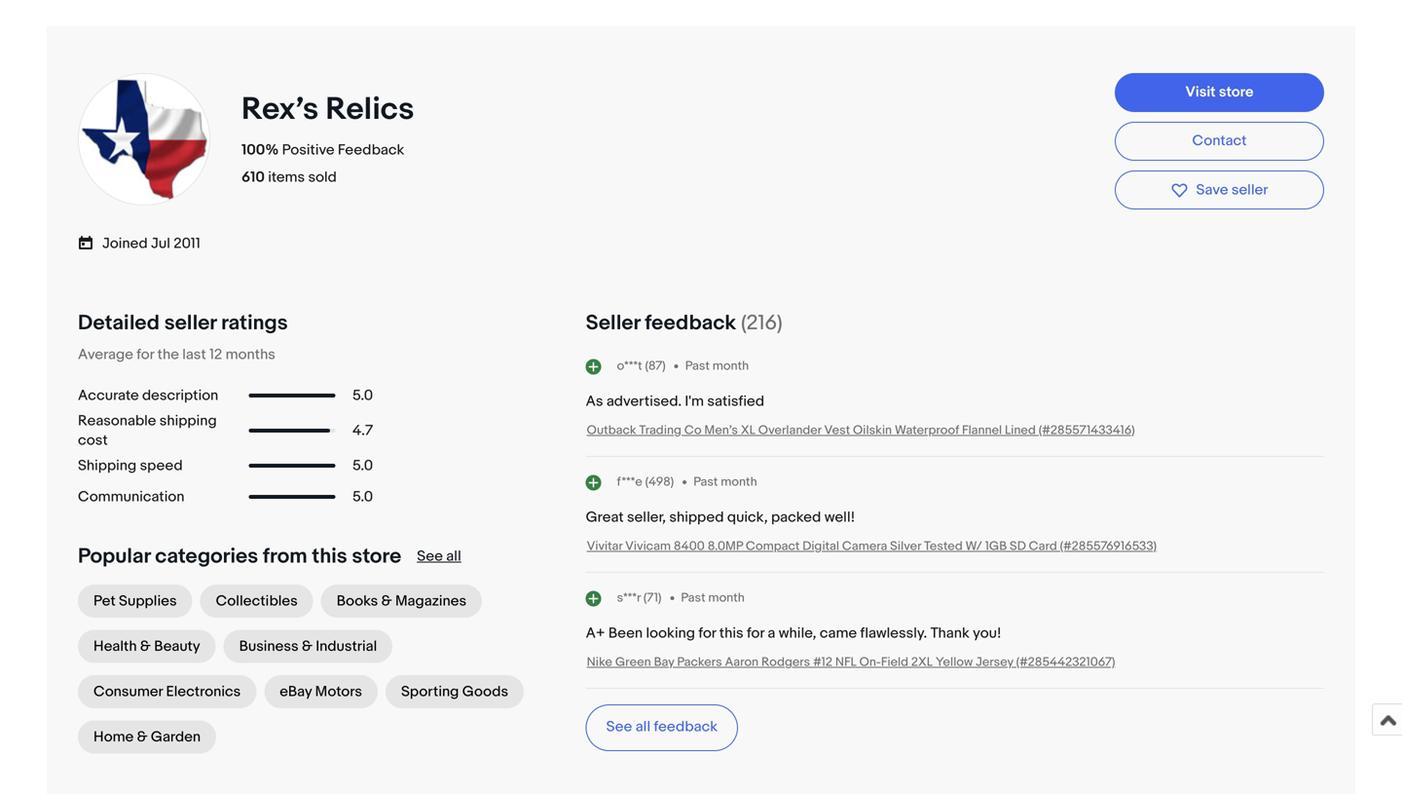 Task type: locate. For each thing, give the bounding box(es) containing it.
0 horizontal spatial seller
[[164, 310, 217, 335]]

0 vertical spatial 5.0
[[353, 387, 373, 404]]

0 vertical spatial all
[[446, 548, 462, 565]]

1 vertical spatial feedback
[[654, 718, 718, 736]]

1 horizontal spatial seller
[[1232, 181, 1269, 199]]

seller right save at the top
[[1232, 181, 1269, 199]]

waterproof
[[895, 423, 960, 438]]

past month up satisfied
[[686, 359, 749, 374]]

for left the
[[137, 346, 154, 363]]

5.0 for speed
[[353, 457, 373, 474]]

while,
[[779, 624, 817, 642]]

see for see all feedback
[[607, 718, 633, 736]]

books
[[337, 592, 378, 610]]

lined
[[1005, 423, 1037, 438]]

all up magazines
[[446, 548, 462, 565]]

feedback down packers on the bottom of page
[[654, 718, 718, 736]]

month for for
[[709, 591, 745, 606]]

seller feedback (216)
[[586, 310, 783, 335]]

business
[[239, 638, 299, 655]]

seller,
[[627, 509, 666, 526]]

for
[[137, 346, 154, 363], [699, 624, 717, 642], [747, 624, 765, 642]]

& right health at bottom left
[[140, 638, 151, 655]]

see
[[417, 548, 443, 565], [607, 718, 633, 736]]

1 vertical spatial past month
[[694, 475, 758, 490]]

0 vertical spatial past month
[[686, 359, 749, 374]]

co
[[685, 423, 702, 438]]

items
[[268, 168, 305, 186]]

past right (71)
[[681, 591, 706, 606]]

1 vertical spatial past
[[694, 475, 718, 490]]

0 horizontal spatial store
[[352, 544, 402, 569]]

store right visit
[[1220, 83, 1254, 101]]

0 vertical spatial seller
[[1232, 181, 1269, 199]]

store up books on the left
[[352, 544, 402, 569]]

flannel
[[963, 423, 1003, 438]]

past for looking
[[681, 591, 706, 606]]

packed
[[772, 509, 822, 526]]

as
[[586, 393, 604, 410]]

sporting
[[401, 683, 459, 700]]

seller inside button
[[1232, 181, 1269, 199]]

past up the shipped
[[694, 475, 718, 490]]

looking
[[646, 624, 696, 642]]

& right books on the left
[[382, 592, 392, 610]]

past up i'm
[[686, 359, 710, 374]]

& for books
[[382, 592, 392, 610]]

all down green
[[636, 718, 651, 736]]

books & magazines link
[[321, 585, 482, 618]]

0 vertical spatial see
[[417, 548, 443, 565]]

0 vertical spatial past
[[686, 359, 710, 374]]

quick,
[[728, 509, 768, 526]]

all for see all
[[446, 548, 462, 565]]

2 horizontal spatial for
[[747, 624, 765, 642]]

past month down 8.0mp
[[681, 591, 745, 606]]

reasonable
[[78, 412, 156, 430]]

joined
[[102, 235, 148, 252]]

business & industrial link
[[224, 630, 393, 663]]

the
[[157, 346, 179, 363]]

0 horizontal spatial see
[[417, 548, 443, 565]]

0 horizontal spatial this
[[312, 544, 347, 569]]

books & magazines
[[337, 592, 467, 610]]

vivitar
[[587, 539, 623, 554]]

trading
[[640, 423, 682, 438]]

1 horizontal spatial this
[[720, 624, 744, 642]]

1 vertical spatial this
[[720, 624, 744, 642]]

compact
[[746, 539, 800, 554]]

past month for for
[[681, 591, 745, 606]]

o***t (87)
[[617, 358, 666, 374]]

consumer electronics link
[[78, 675, 256, 708]]

1 vertical spatial all
[[636, 718, 651, 736]]

& inside "link"
[[140, 638, 151, 655]]

rex's relics
[[242, 90, 415, 128]]

this up the aaron
[[720, 624, 744, 642]]

& right the home
[[137, 728, 148, 746]]

sporting goods link
[[386, 675, 524, 708]]

1 horizontal spatial see
[[607, 718, 633, 736]]

(87)
[[645, 358, 666, 374]]

seller
[[586, 310, 641, 335]]

100%
[[242, 141, 279, 159]]

came
[[820, 624, 857, 642]]

past month for quick,
[[694, 475, 758, 490]]

past month up great seller, shipped quick, packed well!
[[694, 475, 758, 490]]

ebay motors link
[[264, 675, 378, 708]]

for up packers on the bottom of page
[[699, 624, 717, 642]]

(71)
[[644, 590, 662, 605]]

month up satisfied
[[713, 359, 749, 374]]

month for satisfied
[[713, 359, 749, 374]]

1 vertical spatial seller
[[164, 310, 217, 335]]

communication
[[78, 488, 185, 506]]

visit store
[[1186, 83, 1254, 101]]

rodgers
[[762, 655, 811, 670]]

1 horizontal spatial store
[[1220, 83, 1254, 101]]

s***r
[[617, 590, 641, 605]]

you!
[[973, 624, 1002, 642]]

detailed
[[78, 310, 160, 335]]

1 horizontal spatial all
[[636, 718, 651, 736]]

text__icon wrapper image
[[78, 232, 102, 252]]

2 5.0 from the top
[[353, 457, 373, 474]]

1 vertical spatial month
[[721, 475, 758, 490]]

thank
[[931, 624, 970, 642]]

rex's relics image
[[76, 74, 212, 204]]

1 5.0 from the top
[[353, 387, 373, 404]]

save seller button
[[1116, 170, 1325, 209]]

seller up last
[[164, 310, 217, 335]]

s***r (71)
[[617, 590, 662, 605]]

1 vertical spatial store
[[352, 544, 402, 569]]

business & industrial
[[239, 638, 377, 655]]

2011
[[174, 235, 201, 252]]

motors
[[315, 683, 362, 700]]

this
[[312, 544, 347, 569], [720, 624, 744, 642]]

been
[[609, 624, 643, 642]]

silver
[[891, 539, 922, 554]]

bay
[[654, 655, 675, 670]]

see all
[[417, 548, 462, 565]]

see for see all
[[417, 548, 443, 565]]

for left a
[[747, 624, 765, 642]]

nike
[[587, 655, 613, 670]]

see up magazines
[[417, 548, 443, 565]]

2 vertical spatial past month
[[681, 591, 745, 606]]

see down green
[[607, 718, 633, 736]]

2 vertical spatial month
[[709, 591, 745, 606]]

0 vertical spatial month
[[713, 359, 749, 374]]

beauty
[[154, 638, 200, 655]]

feedback up (87) at the left
[[645, 310, 737, 335]]

month for quick,
[[721, 475, 758, 490]]

outback
[[587, 423, 637, 438]]

goods
[[463, 683, 509, 700]]

0 vertical spatial this
[[312, 544, 347, 569]]

packers
[[677, 655, 723, 670]]

month down 8.0mp
[[709, 591, 745, 606]]

100% positive feedback
[[242, 141, 405, 159]]

month up quick,
[[721, 475, 758, 490]]

2 vertical spatial 5.0
[[353, 488, 373, 506]]

accurate
[[78, 387, 139, 404]]

& right business
[[302, 638, 313, 655]]

average for the last 12 months
[[78, 346, 276, 363]]

see all feedback link
[[586, 704, 739, 751]]

0 horizontal spatial all
[[446, 548, 462, 565]]

0 vertical spatial store
[[1220, 83, 1254, 101]]

1 vertical spatial 5.0
[[353, 457, 373, 474]]

vivicam
[[626, 539, 671, 554]]

flawlessly.
[[861, 624, 928, 642]]

(#285442321067)
[[1017, 655, 1116, 670]]

ebay motors
[[280, 683, 362, 700]]

this right from
[[312, 544, 347, 569]]

sporting goods
[[401, 683, 509, 700]]

1 vertical spatial see
[[607, 718, 633, 736]]

2 vertical spatial past
[[681, 591, 706, 606]]



Task type: vqa. For each thing, say whether or not it's contained in the screenshot.


Task type: describe. For each thing, give the bounding box(es) containing it.
outback trading co men's xl overlander vest oilskin waterproof flannel lined (#285571433416)
[[587, 423, 1136, 438]]

#12
[[814, 655, 833, 670]]

from
[[263, 544, 308, 569]]

camera
[[843, 539, 888, 554]]

jersey
[[976, 655, 1014, 670]]

sold
[[308, 168, 337, 186]]

garden
[[151, 728, 201, 746]]

610 items sold
[[242, 168, 337, 186]]

(#285576916533)
[[1061, 539, 1158, 554]]

seller for save
[[1232, 181, 1269, 199]]

joined jul 2011
[[102, 235, 201, 252]]

past month for satisfied
[[686, 359, 749, 374]]

past for i'm
[[686, 359, 710, 374]]

ratings
[[221, 310, 288, 335]]

seller for detailed
[[164, 310, 217, 335]]

12
[[210, 346, 222, 363]]

visit store link
[[1116, 73, 1325, 112]]

detailed seller ratings
[[78, 310, 288, 335]]

on-
[[860, 655, 882, 670]]

well!
[[825, 509, 856, 526]]

reasonable shipping cost
[[78, 412, 217, 449]]

men's
[[705, 423, 738, 438]]

satisfied
[[708, 393, 765, 410]]

5.0 for description
[[353, 387, 373, 404]]

outback trading co men's xl overlander vest oilskin waterproof flannel lined (#285571433416) link
[[587, 423, 1136, 438]]

a+
[[586, 624, 605, 642]]

4.7
[[353, 422, 373, 439]]

feedback
[[338, 141, 405, 159]]

contact link
[[1116, 122, 1325, 161]]

vivitar vivicam 8400 8.0mp compact digital camera silver tested w/ 1gb sd card (#285576916533) link
[[587, 539, 1158, 554]]

shipped
[[670, 509, 724, 526]]

& for business
[[302, 638, 313, 655]]

pet supplies link
[[78, 585, 192, 618]]

0 vertical spatial feedback
[[645, 310, 737, 335]]

popular categories from this store
[[78, 544, 402, 569]]

months
[[226, 346, 276, 363]]

yellow
[[936, 655, 973, 670]]

nike green bay packers aaron rodgers #12 nfl  on-field 2xl yellow jersey (#285442321067) link
[[587, 655, 1116, 670]]

field
[[882, 655, 909, 670]]

aaron
[[725, 655, 759, 670]]

save
[[1197, 181, 1229, 199]]

shipping
[[160, 412, 217, 430]]

last
[[182, 346, 206, 363]]

past for shipped
[[694, 475, 718, 490]]

3 5.0 from the top
[[353, 488, 373, 506]]

nike green bay packers aaron rodgers #12 nfl  on-field 2xl yellow jersey (#285442321067)
[[587, 655, 1116, 670]]

speed
[[140, 457, 183, 474]]

health
[[94, 638, 137, 655]]

categories
[[155, 544, 258, 569]]

w/
[[966, 539, 983, 554]]

green
[[616, 655, 651, 670]]

oilskin
[[853, 423, 893, 438]]

8400
[[674, 539, 705, 554]]

magazines
[[395, 592, 467, 610]]

accurate description
[[78, 387, 219, 404]]

see all feedback
[[607, 718, 718, 736]]

(#285571433416)
[[1039, 423, 1136, 438]]

all for see all feedback
[[636, 718, 651, 736]]

visit
[[1186, 83, 1216, 101]]

& for home
[[137, 728, 148, 746]]

610
[[242, 168, 265, 186]]

2xl
[[912, 655, 933, 670]]

advertised.
[[607, 393, 682, 410]]

popular
[[78, 544, 151, 569]]

i'm
[[685, 393, 704, 410]]

1 horizontal spatial for
[[699, 624, 717, 642]]

8.0mp
[[708, 539, 743, 554]]

collectibles
[[216, 592, 298, 610]]

pet
[[94, 592, 116, 610]]

consumer electronics
[[94, 683, 241, 700]]

description
[[142, 387, 219, 404]]

o***t
[[617, 358, 643, 374]]

supplies
[[119, 592, 177, 610]]

rex's
[[242, 90, 319, 128]]

0 horizontal spatial for
[[137, 346, 154, 363]]

f***e (498)
[[617, 474, 674, 489]]

(216)
[[741, 310, 783, 335]]

(498)
[[646, 474, 674, 489]]

1gb
[[986, 539, 1008, 554]]

home & garden
[[94, 728, 201, 746]]

consumer
[[94, 683, 163, 700]]

home
[[94, 728, 134, 746]]

shipping
[[78, 457, 137, 474]]

see all link
[[417, 548, 462, 565]]

& for health
[[140, 638, 151, 655]]

store inside the visit store link
[[1220, 83, 1254, 101]]

contact
[[1193, 132, 1247, 149]]



